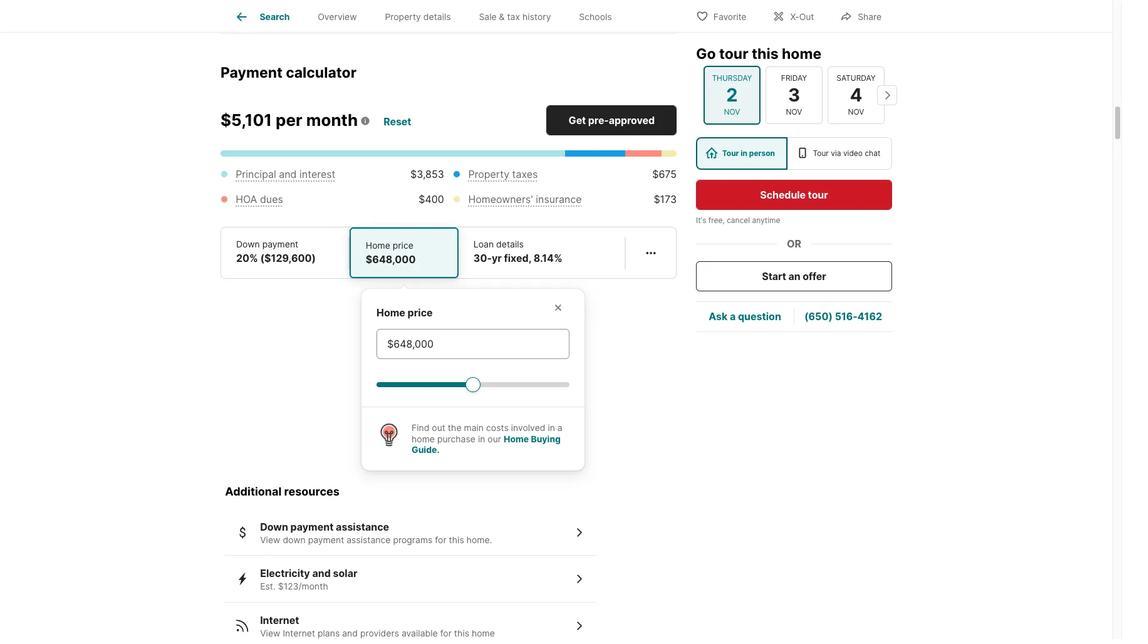 Task type: vqa. For each thing, say whether or not it's contained in the screenshot.
rightmost GreatSchools
no



Task type: locate. For each thing, give the bounding box(es) containing it.
price down $648,000
[[408, 307, 433, 319]]

pre-
[[588, 114, 609, 127]]

tax
[[507, 11, 520, 22]]

1 horizontal spatial in
[[548, 423, 555, 433]]

home price
[[377, 307, 433, 319]]

property taxes link
[[468, 168, 538, 181]]

1 vertical spatial home
[[412, 434, 435, 444]]

a right ask
[[730, 310, 736, 323]]

this right the available
[[454, 628, 469, 639]]

None button
[[704, 66, 761, 125], [766, 66, 823, 124], [828, 66, 885, 124], [704, 66, 761, 125], [766, 66, 823, 124], [828, 66, 885, 124]]

a
[[730, 310, 736, 323], [558, 423, 563, 433]]

0 vertical spatial view
[[260, 535, 280, 545]]

1 vertical spatial view
[[260, 628, 280, 639]]

homeowners' insurance link
[[468, 193, 582, 206]]

2 horizontal spatial nov
[[848, 107, 865, 117]]

0 horizontal spatial home
[[412, 434, 435, 444]]

payment for assistance
[[291, 521, 334, 533]]

price inside home price $648,000
[[393, 240, 414, 251]]

history
[[523, 11, 551, 22]]

0 horizontal spatial nov
[[724, 107, 740, 117]]

0 vertical spatial price
[[393, 240, 414, 251]]

0 vertical spatial payment
[[262, 239, 298, 250]]

it's free, cancel anytime
[[696, 216, 781, 225]]

tour right schedule
[[808, 189, 828, 201]]

payment up "down"
[[291, 521, 334, 533]]

tour left via
[[813, 149, 829, 158]]

home
[[366, 240, 390, 251], [377, 307, 405, 319], [504, 434, 529, 444]]

this
[[752, 45, 779, 63], [449, 535, 464, 545], [454, 628, 469, 639]]

1 view from the top
[[260, 535, 280, 545]]

payment right "down"
[[308, 535, 344, 545]]

1 vertical spatial property
[[468, 168, 510, 181]]

0 vertical spatial property
[[385, 11, 421, 22]]

2 vertical spatial payment
[[308, 535, 344, 545]]

home for home price
[[377, 307, 405, 319]]

0 vertical spatial this
[[752, 45, 779, 63]]

3 nov from the left
[[848, 107, 865, 117]]

this left home.
[[449, 535, 464, 545]]

payment calculator
[[221, 64, 357, 81]]

down for ($129,600)
[[236, 239, 260, 250]]

in left person at top right
[[741, 149, 748, 158]]

down
[[236, 239, 260, 250], [260, 521, 288, 533]]

payment inside down payment 20% ($129,600)
[[262, 239, 298, 250]]

tour inside schedule tour button
[[808, 189, 828, 201]]

0 horizontal spatial down
[[236, 239, 260, 250]]

1 vertical spatial down
[[260, 521, 288, 533]]

1 vertical spatial details
[[496, 239, 524, 250]]

1 horizontal spatial tour
[[813, 149, 829, 158]]

est.
[[260, 581, 276, 592]]

home down involved
[[504, 434, 529, 444]]

home
[[782, 45, 822, 63], [412, 434, 435, 444], [472, 628, 495, 639]]

this up thursday
[[752, 45, 779, 63]]

tab list
[[221, 0, 636, 32]]

down payment assistance view down payment assistance programs for this home.
[[260, 521, 492, 545]]

0 vertical spatial details
[[424, 11, 451, 22]]

tour via video chat
[[813, 149, 881, 158]]

1 horizontal spatial tour
[[808, 189, 828, 201]]

home price tooltip
[[362, 279, 818, 471]]

details inside tab
[[424, 11, 451, 22]]

2 horizontal spatial in
[[741, 149, 748, 158]]

1 horizontal spatial and
[[312, 567, 331, 580]]

1 tour from the left
[[722, 149, 739, 158]]

share button
[[830, 3, 892, 29]]

in up buying
[[548, 423, 555, 433]]

home inside internet view internet plans and providers available for this home
[[472, 628, 495, 639]]

programs
[[393, 535, 433, 545]]

0 vertical spatial and
[[279, 168, 297, 181]]

0 horizontal spatial in
[[478, 434, 485, 444]]

1 vertical spatial a
[[558, 423, 563, 433]]

1 vertical spatial and
[[312, 567, 331, 580]]

nov inside thursday 2 nov
[[724, 107, 740, 117]]

for right the 'programs'
[[435, 535, 447, 545]]

search
[[260, 11, 290, 22]]

down payment 20% ($129,600)
[[236, 239, 316, 265]]

2 vertical spatial home
[[504, 434, 529, 444]]

and inside internet view internet plans and providers available for this home
[[342, 628, 358, 639]]

$5,101
[[221, 111, 272, 130]]

and for electricity
[[312, 567, 331, 580]]

video
[[843, 149, 863, 158]]

out
[[799, 11, 814, 22]]

property details tab
[[371, 2, 465, 32]]

Home Price Slider range field
[[377, 377, 570, 392]]

1 vertical spatial tour
[[808, 189, 828, 201]]

internet left the plans
[[283, 628, 315, 639]]

home inside home buying guide.
[[504, 434, 529, 444]]

2 vertical spatial home
[[472, 628, 495, 639]]

None text field
[[387, 337, 559, 352]]

and up $123/month
[[312, 567, 331, 580]]

view down est. on the bottom of page
[[260, 628, 280, 639]]

tour in person
[[722, 149, 775, 158]]

tour via video chat option
[[788, 137, 892, 170]]

x-out button
[[762, 3, 825, 29]]

tour
[[722, 149, 739, 158], [813, 149, 829, 158]]

0 vertical spatial a
[[730, 310, 736, 323]]

ask a question
[[709, 310, 781, 323]]

1 vertical spatial this
[[449, 535, 464, 545]]

home inside find out the main costs involved in a home purchase in our
[[412, 434, 435, 444]]

0 vertical spatial home
[[782, 45, 822, 63]]

sale
[[479, 11, 497, 22]]

3
[[788, 84, 800, 106]]

0 vertical spatial down
[[236, 239, 260, 250]]

home price $648,000
[[366, 240, 416, 266]]

payment up ($129,600)
[[262, 239, 298, 250]]

lightbulb icon element
[[377, 423, 412, 456]]

2 view from the top
[[260, 628, 280, 639]]

details left 'sale'
[[424, 11, 451, 22]]

down inside down payment assistance view down payment assistance programs for this home.
[[260, 521, 288, 533]]

details up fixed,
[[496, 239, 524, 250]]

assistance
[[336, 521, 389, 533], [347, 535, 391, 545]]

and right the plans
[[342, 628, 358, 639]]

nov inside friday 3 nov
[[786, 107, 802, 117]]

offer
[[803, 270, 826, 283]]

view inside down payment assistance view down payment assistance programs for this home.
[[260, 535, 280, 545]]

2 vertical spatial and
[[342, 628, 358, 639]]

nov down '3'
[[786, 107, 802, 117]]

a inside find out the main costs involved in a home purchase in our
[[558, 423, 563, 433]]

internet down est. on the bottom of page
[[260, 614, 299, 627]]

loan details 30-yr fixed, 8.14%
[[474, 239, 563, 265]]

friday 3 nov
[[781, 73, 807, 117]]

1 nov from the left
[[724, 107, 740, 117]]

0 horizontal spatial tour
[[722, 149, 739, 158]]

question
[[738, 310, 781, 323]]

ask
[[709, 310, 728, 323]]

1 vertical spatial price
[[408, 307, 433, 319]]

tour left person at top right
[[722, 149, 739, 158]]

search link
[[235, 9, 290, 24]]

nov down 4
[[848, 107, 865, 117]]

1 vertical spatial for
[[440, 628, 452, 639]]

(650)
[[805, 310, 833, 323]]

go tour this home
[[696, 45, 822, 63]]

1 horizontal spatial home
[[472, 628, 495, 639]]

costs
[[486, 423, 509, 433]]

details inside loan details 30-yr fixed, 8.14%
[[496, 239, 524, 250]]

2 vertical spatial this
[[454, 628, 469, 639]]

0 vertical spatial internet
[[260, 614, 299, 627]]

involved
[[511, 423, 546, 433]]

0 vertical spatial for
[[435, 535, 447, 545]]

person
[[749, 149, 775, 158]]

down inside down payment 20% ($129,600)
[[236, 239, 260, 250]]

0 horizontal spatial and
[[279, 168, 297, 181]]

nov down 2
[[724, 107, 740, 117]]

home up $648,000
[[366, 240, 390, 251]]

electricity
[[260, 567, 310, 580]]

1 horizontal spatial details
[[496, 239, 524, 250]]

price inside tooltip
[[408, 307, 433, 319]]

1 horizontal spatial nov
[[786, 107, 802, 117]]

electricity and solar est. $123/month
[[260, 567, 358, 592]]

solar
[[333, 567, 358, 580]]

0 vertical spatial home
[[366, 240, 390, 251]]

principal
[[236, 168, 276, 181]]

in left our
[[478, 434, 485, 444]]

down up 20%
[[236, 239, 260, 250]]

insurance
[[536, 193, 582, 206]]

2 tour from the left
[[813, 149, 829, 158]]

property inside tab
[[385, 11, 421, 22]]

details for property details
[[424, 11, 451, 22]]

home.
[[467, 535, 492, 545]]

view left "down"
[[260, 535, 280, 545]]

nov inside saturday 4 nov
[[848, 107, 865, 117]]

$400
[[419, 193, 444, 206]]

1 horizontal spatial a
[[730, 310, 736, 323]]

0 horizontal spatial tour
[[719, 45, 749, 63]]

1 vertical spatial payment
[[291, 521, 334, 533]]

1 horizontal spatial property
[[468, 168, 510, 181]]

details
[[424, 11, 451, 22], [496, 239, 524, 250]]

for
[[435, 535, 447, 545], [440, 628, 452, 639]]

hoa
[[236, 193, 257, 206]]

additional
[[225, 485, 282, 498]]

0 horizontal spatial a
[[558, 423, 563, 433]]

and left interest
[[279, 168, 297, 181]]

price up $648,000
[[393, 240, 414, 251]]

1 vertical spatial internet
[[283, 628, 315, 639]]

home for home price $648,000
[[366, 240, 390, 251]]

nov
[[724, 107, 740, 117], [786, 107, 802, 117], [848, 107, 865, 117]]

down up "down"
[[260, 521, 288, 533]]

and inside electricity and solar est. $123/month
[[312, 567, 331, 580]]

per
[[276, 111, 303, 130]]

for right the available
[[440, 628, 452, 639]]

thursday
[[712, 73, 752, 83]]

and for principal
[[279, 168, 297, 181]]

dues
[[260, 193, 283, 206]]

2 horizontal spatial and
[[342, 628, 358, 639]]

1 horizontal spatial down
[[260, 521, 288, 533]]

0 horizontal spatial details
[[424, 11, 451, 22]]

20%
[[236, 252, 258, 265]]

1 vertical spatial home
[[377, 307, 405, 319]]

for inside internet view internet plans and providers available for this home
[[440, 628, 452, 639]]

find
[[412, 423, 430, 433]]

principal and interest link
[[236, 168, 336, 181]]

reset button
[[383, 110, 412, 133]]

(650) 516-4162 link
[[805, 310, 882, 323]]

0 vertical spatial tour
[[719, 45, 749, 63]]

$3,853
[[410, 168, 444, 181]]

property for property details
[[385, 11, 421, 22]]

in
[[741, 149, 748, 158], [548, 423, 555, 433], [478, 434, 485, 444]]

tour up thursday
[[719, 45, 749, 63]]

a up buying
[[558, 423, 563, 433]]

price for home price $648,000
[[393, 240, 414, 251]]

home inside home price $648,000
[[366, 240, 390, 251]]

2 nov from the left
[[786, 107, 802, 117]]

view inside internet view internet plans and providers available for this home
[[260, 628, 280, 639]]

nov for 3
[[786, 107, 802, 117]]

this inside internet view internet plans and providers available for this home
[[454, 628, 469, 639]]

list box
[[696, 137, 892, 170]]

home down $648,000
[[377, 307, 405, 319]]

next image
[[877, 85, 897, 105]]

0 horizontal spatial property
[[385, 11, 421, 22]]

for inside down payment assistance view down payment assistance programs for this home.
[[435, 535, 447, 545]]

homeowners'
[[468, 193, 533, 206]]

payment
[[262, 239, 298, 250], [291, 521, 334, 533], [308, 535, 344, 545]]



Task type: describe. For each thing, give the bounding box(es) containing it.
share
[[858, 11, 882, 22]]

4
[[850, 84, 863, 106]]

find out the main costs involved in a home purchase in our
[[412, 423, 563, 444]]

$123/month
[[278, 581, 328, 592]]

it's
[[696, 216, 707, 225]]

home buying guide. link
[[412, 434, 561, 455]]

an
[[789, 270, 801, 283]]

1 vertical spatial assistance
[[347, 535, 391, 545]]

tour for go
[[719, 45, 749, 63]]

tour in person option
[[696, 137, 788, 170]]

loan
[[474, 239, 494, 250]]

lightbulb icon image
[[377, 423, 402, 448]]

reset
[[384, 115, 411, 128]]

yr
[[492, 252, 502, 265]]

providers
[[360, 628, 399, 639]]

schedule
[[760, 189, 806, 201]]

30-
[[474, 252, 492, 265]]

start an offer button
[[696, 261, 892, 291]]

payment
[[221, 64, 283, 81]]

this inside down payment assistance view down payment assistance programs for this home.
[[449, 535, 464, 545]]

schools tab
[[565, 2, 626, 32]]

the
[[448, 423, 462, 433]]

anytime
[[752, 216, 781, 225]]

thursday 2 nov
[[712, 73, 752, 117]]

4162
[[858, 310, 882, 323]]

homeowners' insurance
[[468, 193, 582, 206]]

home for home buying guide.
[[504, 434, 529, 444]]

x-
[[791, 11, 800, 22]]

payment for 20%
[[262, 239, 298, 250]]

nov for 4
[[848, 107, 865, 117]]

&
[[499, 11, 505, 22]]

tour for tour in person
[[722, 149, 739, 158]]

property details
[[385, 11, 451, 22]]

fixed,
[[504, 252, 531, 265]]

$5,101 per month
[[221, 111, 358, 130]]

($129,600)
[[260, 252, 316, 265]]

overview tab
[[304, 2, 371, 32]]

0 vertical spatial assistance
[[336, 521, 389, 533]]

2
[[727, 84, 738, 106]]

favorite button
[[686, 3, 757, 29]]

free,
[[709, 216, 725, 225]]

buying
[[531, 434, 561, 444]]

property for property taxes
[[468, 168, 510, 181]]

get pre-approved button
[[547, 106, 677, 136]]

chat
[[865, 149, 881, 158]]

in inside option
[[741, 149, 748, 158]]

via
[[831, 149, 841, 158]]

8.14%
[[534, 252, 563, 265]]

approved
[[609, 114, 655, 127]]

saturday 4 nov
[[837, 73, 876, 117]]

friday
[[781, 73, 807, 83]]

schools
[[579, 11, 612, 22]]

none text field inside the home price tooltip
[[387, 337, 559, 352]]

interest
[[300, 168, 336, 181]]

details for loan details 30-yr fixed, 8.14%
[[496, 239, 524, 250]]

$173
[[654, 193, 677, 206]]

hoa dues link
[[236, 193, 283, 206]]

$648,000
[[366, 253, 416, 266]]

schedule tour button
[[696, 180, 892, 210]]

tour for tour via video chat
[[813, 149, 829, 158]]

property taxes
[[468, 168, 538, 181]]

guide.
[[412, 445, 440, 455]]

nov for 2
[[724, 107, 740, 117]]

tour for schedule
[[808, 189, 828, 201]]

down for view
[[260, 521, 288, 533]]

sale & tax history tab
[[465, 2, 565, 32]]

get pre-approved
[[569, 114, 655, 127]]

out
[[432, 423, 446, 433]]

x-out
[[791, 11, 814, 22]]

additional resources
[[225, 485, 340, 498]]

down
[[283, 535, 306, 545]]

sale & tax history
[[479, 11, 551, 22]]

plans
[[318, 628, 340, 639]]

cancel
[[727, 216, 750, 225]]

start
[[762, 270, 787, 283]]

month
[[306, 111, 358, 130]]

taxes
[[512, 168, 538, 181]]

hoa dues
[[236, 193, 283, 206]]

go
[[696, 45, 716, 63]]

get
[[569, 114, 586, 127]]

price for home price
[[408, 307, 433, 319]]

overview
[[318, 11, 357, 22]]

schedule tour
[[760, 189, 828, 201]]

main
[[464, 423, 484, 433]]

purchase
[[437, 434, 476, 444]]

2 horizontal spatial home
[[782, 45, 822, 63]]

favorite
[[714, 11, 747, 22]]

resources
[[284, 485, 340, 498]]

(650) 516-4162
[[805, 310, 882, 323]]

our
[[488, 434, 501, 444]]

list box containing tour in person
[[696, 137, 892, 170]]

tab list containing search
[[221, 0, 636, 32]]



